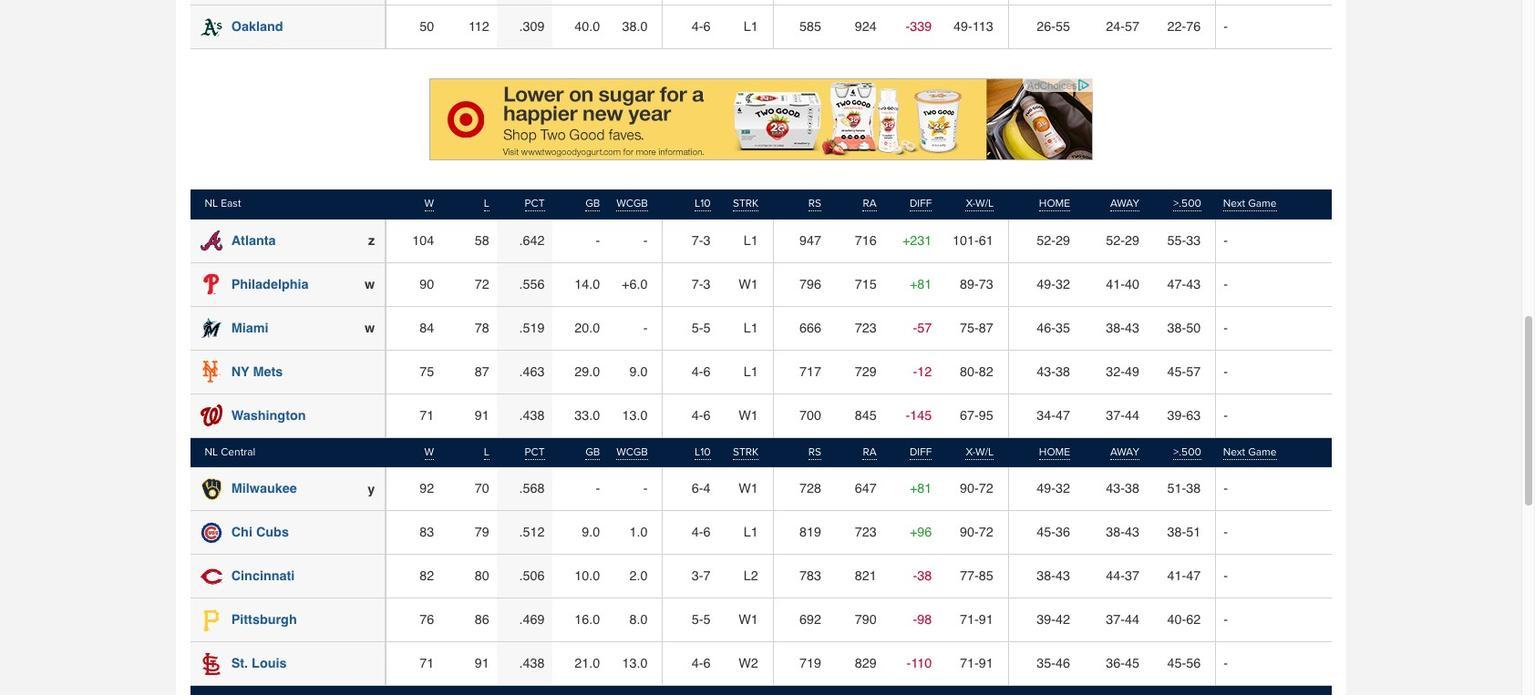 Task type: locate. For each thing, give the bounding box(es) containing it.
7- for w1
[[692, 277, 704, 292]]

w1 for 6-4
[[739, 482, 759, 496]]

w up 92
[[425, 446, 434, 459]]

1 x-w/l from the top
[[966, 197, 994, 211]]

1 vertical spatial next
[[1224, 446, 1246, 459]]

2 w from the top
[[425, 446, 434, 459]]

l1
[[744, 19, 759, 34], [744, 233, 759, 248], [744, 321, 759, 335], [744, 364, 759, 379], [744, 525, 759, 540]]

0 vertical spatial w
[[365, 278, 375, 292]]

l for 70
[[484, 446, 490, 459]]

90- down 67- in the bottom of the page
[[960, 482, 979, 496]]

- right 38-50
[[1224, 321, 1229, 335]]

37- down 44-
[[1106, 613, 1125, 628]]

1 w/l from the top
[[976, 197, 994, 211]]

1 vertical spatial 90-
[[960, 525, 979, 540]]

47 right 95
[[1056, 408, 1071, 423]]

90-
[[960, 482, 979, 496], [960, 525, 979, 540]]

1 away from the top
[[1111, 197, 1140, 211]]

1 37-44 from the top
[[1106, 408, 1140, 423]]

44 for 40-62
[[1125, 613, 1140, 628]]

0 vertical spatial 57
[[1125, 19, 1140, 34]]

0 vertical spatial l10
[[695, 197, 711, 211]]

24-
[[1106, 19, 1125, 34]]

strk for l1
[[733, 197, 759, 211]]

5 4-6 from the top
[[692, 657, 711, 671]]

1 vertical spatial 50
[[1187, 321, 1201, 335]]

5
[[704, 321, 711, 335], [704, 613, 711, 628]]

49-32 up 45-36
[[1037, 482, 1071, 496]]

1 vertical spatial 9.0
[[582, 525, 600, 540]]

38-43 up 44-37 on the bottom
[[1106, 525, 1140, 540]]

1 vertical spatial 72
[[979, 482, 994, 496]]

chi cubs image
[[200, 523, 222, 544]]

50 down 47-43
[[1187, 321, 1201, 335]]

7- for l1
[[692, 233, 704, 248]]

0 horizontal spatial 29
[[1056, 233, 1071, 248]]

79
[[475, 525, 490, 540]]

72 up 78
[[475, 277, 490, 292]]

>.500
[[1174, 197, 1202, 211], [1174, 446, 1202, 459]]

l1 left 717
[[744, 364, 759, 379]]

49- right "339"
[[954, 19, 973, 34]]

3 for l1
[[704, 233, 711, 248]]

w1 right 4
[[739, 482, 759, 496]]

1 strk from the top
[[733, 197, 759, 211]]

- right the '924'
[[906, 19, 911, 34]]

1 home from the top
[[1040, 197, 1071, 211]]

gb down 33.0
[[586, 446, 600, 459]]

2 strk from the top
[[733, 446, 759, 459]]

0 horizontal spatial 76
[[420, 613, 434, 628]]

0 horizontal spatial 9.0
[[582, 525, 600, 540]]

4-6 for 700
[[692, 408, 711, 423]]

6 for 700
[[704, 408, 711, 423]]

1 vertical spatial 71
[[420, 657, 434, 671]]

37-
[[1106, 408, 1125, 423], [1106, 613, 1125, 628]]

49-32 up "46-35"
[[1037, 277, 1071, 292]]

37-44 for 40-
[[1106, 613, 1140, 628]]

6-
[[692, 482, 704, 496]]

2 5- from the top
[[692, 613, 704, 628]]

w down z
[[365, 278, 375, 292]]

13.0 for 33.0
[[622, 408, 648, 423]]

1 vertical spatial 71-
[[960, 657, 979, 671]]

2 l10 from the top
[[695, 446, 711, 459]]

71
[[420, 408, 434, 423], [420, 657, 434, 671]]

16.0
[[575, 613, 600, 628]]

1 vertical spatial 37-
[[1106, 613, 1125, 628]]

w1 left 700
[[739, 408, 759, 423]]

2 >.500 from the top
[[1174, 446, 1202, 459]]

3 6 from the top
[[704, 408, 711, 423]]

1 vertical spatial 43-
[[1106, 482, 1125, 496]]

rs for 947
[[809, 197, 822, 211]]

26-55
[[1037, 19, 1071, 34]]

0 vertical spatial 43-
[[1037, 364, 1056, 379]]

2 4- from the top
[[692, 364, 704, 379]]

z
[[369, 234, 375, 248]]

0 vertical spatial 76
[[1187, 19, 1201, 34]]

0 vertical spatial 7-3
[[692, 233, 711, 248]]

43-38 left 51-
[[1106, 482, 1140, 496]]

advertisement region
[[429, 79, 1093, 161]]

0 vertical spatial 38-43
[[1106, 321, 1140, 335]]

1 wcgb from the top
[[617, 197, 648, 211]]

91
[[475, 408, 490, 423], [979, 613, 994, 628], [475, 657, 490, 671], [979, 657, 994, 671]]

w/l for 90-
[[976, 446, 994, 459]]

1 horizontal spatial 43-
[[1106, 482, 1125, 496]]

w1 left 796
[[739, 277, 759, 292]]

1 horizontal spatial 39-
[[1168, 408, 1187, 423]]

l up 58
[[484, 197, 490, 211]]

51
[[1187, 525, 1201, 540]]

1.0
[[630, 525, 648, 540]]

0 vertical spatial 37-44
[[1106, 408, 1140, 423]]

- right 56
[[1224, 657, 1229, 671]]

1 vertical spatial wcgb
[[617, 446, 648, 459]]

+81
[[910, 277, 932, 292], [910, 482, 932, 496]]

0 vertical spatial 13.0
[[622, 408, 648, 423]]

0 vertical spatial 9.0
[[630, 364, 648, 379]]

9.0
[[630, 364, 648, 379], [582, 525, 600, 540]]

1 rs from the top
[[809, 197, 822, 211]]

39-
[[1168, 408, 1187, 423], [1037, 613, 1056, 628]]

67-
[[960, 408, 979, 423]]

3 4- from the top
[[692, 408, 704, 423]]

43 up 37
[[1125, 525, 1140, 540]]

45- for 36
[[1037, 525, 1056, 540]]

75-
[[960, 321, 979, 335]]

1 pct from the top
[[525, 197, 545, 211]]

0 horizontal spatial 52-29
[[1037, 233, 1071, 248]]

2 horizontal spatial 57
[[1187, 364, 1201, 379]]

2 71 from the top
[[420, 657, 434, 671]]

52-
[[1037, 233, 1056, 248], [1106, 233, 1125, 248]]

l1 left 585
[[744, 19, 759, 34]]

wcgb up +6.0
[[617, 197, 648, 211]]

44 down 49 on the right
[[1125, 408, 1140, 423]]

80-82
[[960, 364, 994, 379]]

71-91 right 110
[[960, 657, 994, 671]]

38 left 51-
[[1125, 482, 1140, 496]]

1 horizontal spatial 52-29
[[1106, 233, 1140, 248]]

2 vertical spatial 57
[[1187, 364, 1201, 379]]

0 vertical spatial 90-
[[960, 482, 979, 496]]

2 l from the top
[[484, 446, 490, 459]]

90-72 down 67-95
[[960, 482, 994, 496]]

72 up 85
[[979, 525, 994, 540]]

71- down 77-
[[960, 613, 979, 628]]

71-91 down the 77-85
[[960, 613, 994, 628]]

3 w1 from the top
[[739, 482, 759, 496]]

wcgb for 7-
[[617, 197, 648, 211]]

47 for 41-
[[1187, 569, 1201, 584]]

0 vertical spatial 5
[[704, 321, 711, 335]]

l1 for 585
[[744, 19, 759, 34]]

4-6 for 719
[[692, 657, 711, 671]]

6 for 819
[[704, 525, 711, 540]]

ra up 716
[[863, 197, 877, 211]]

38 down 35
[[1056, 364, 1071, 379]]

38- up 32-
[[1106, 321, 1125, 335]]

9.0 up 10.0
[[582, 525, 600, 540]]

1 next from the top
[[1224, 197, 1246, 211]]

home
[[1040, 197, 1071, 211], [1040, 446, 1071, 459]]

45-
[[1168, 364, 1187, 379], [1037, 525, 1056, 540], [1168, 657, 1187, 671]]

0 vertical spatial 87
[[979, 321, 994, 335]]

723 down 647
[[855, 525, 877, 540]]

2 w/l from the top
[[976, 446, 994, 459]]

46
[[1056, 657, 1071, 671]]

783
[[800, 569, 822, 584]]

home for 32
[[1040, 446, 1071, 459]]

0 vertical spatial home
[[1040, 197, 1071, 211]]

1 vertical spatial gb
[[586, 446, 600, 459]]

2 49-32 from the top
[[1037, 482, 1071, 496]]

1 4- from the top
[[692, 19, 704, 34]]

1 vertical spatial next game
[[1224, 446, 1277, 459]]

71- right 110
[[960, 657, 979, 671]]

miami
[[231, 321, 269, 335]]

x-w/l down 67-95
[[966, 446, 994, 459]]

0 vertical spatial 90-72
[[960, 482, 994, 496]]

32 for 43-
[[1056, 482, 1071, 496]]

l1 left 666
[[744, 321, 759, 335]]

4-6 for 717
[[692, 364, 711, 379]]

38-43 up 32-49
[[1106, 321, 1140, 335]]

1 71- from the top
[[960, 613, 979, 628]]

717
[[800, 364, 822, 379]]

l2
[[744, 569, 759, 584]]

2 home from the top
[[1040, 446, 1071, 459]]

36
[[1056, 525, 1071, 540]]

2 l1 from the top
[[744, 233, 759, 248]]

2 vertical spatial 72
[[979, 525, 994, 540]]

0 vertical spatial 7-
[[692, 233, 704, 248]]

1 w1 from the top
[[739, 277, 759, 292]]

4 w1 from the top
[[739, 613, 759, 628]]

1 .438 from the top
[[519, 408, 545, 423]]

38
[[1056, 364, 1071, 379], [1125, 482, 1140, 496], [1187, 482, 1201, 496], [918, 569, 932, 584]]

milwaukee image
[[200, 479, 222, 501]]

1 vertical spatial 3
[[704, 277, 711, 292]]

2 32 from the top
[[1056, 482, 1071, 496]]

away
[[1111, 197, 1140, 211], [1111, 446, 1140, 459]]

+81 for 89-73
[[910, 277, 932, 292]]

0 vertical spatial >.500
[[1174, 197, 1202, 211]]

71-91
[[960, 613, 994, 628], [960, 657, 994, 671]]

pct for .642
[[525, 197, 545, 211]]

0 vertical spatial game
[[1249, 197, 1277, 211]]

0 vertical spatial 39-
[[1168, 408, 1187, 423]]

1 5 from the top
[[704, 321, 711, 335]]

.519
[[519, 321, 545, 335]]

13.0 right 33.0
[[622, 408, 648, 423]]

21.0
[[575, 657, 600, 671]]

8.0
[[630, 613, 648, 628]]

1 horizontal spatial 43-38
[[1106, 482, 1140, 496]]

2 rs from the top
[[809, 446, 822, 459]]

.438 down .469
[[519, 657, 545, 671]]

49-32
[[1037, 277, 1071, 292], [1037, 482, 1071, 496]]

1 ra from the top
[[863, 197, 877, 211]]

l10 for 3
[[695, 197, 711, 211]]

1 5-5 from the top
[[692, 321, 711, 335]]

1 vertical spatial 37-44
[[1106, 613, 1140, 628]]

2 ra from the top
[[863, 446, 877, 459]]

39-63
[[1168, 408, 1201, 423]]

1 7- from the top
[[692, 233, 704, 248]]

0 vertical spatial rs
[[809, 197, 822, 211]]

1 vertical spatial 45-
[[1037, 525, 1056, 540]]

1 diff from the top
[[910, 197, 932, 211]]

>.500 up 51-38
[[1174, 446, 1202, 459]]

723
[[855, 321, 877, 335], [855, 525, 877, 540]]

2 71- from the top
[[960, 657, 979, 671]]

0 vertical spatial 71-91
[[960, 613, 994, 628]]

5 l1 from the top
[[744, 525, 759, 540]]

82 up 95
[[979, 364, 994, 379]]

w up 104
[[425, 197, 434, 211]]

1 vertical spatial 7-
[[692, 277, 704, 292]]

1 next game from the top
[[1224, 197, 1277, 211]]

45- for 57
[[1168, 364, 1187, 379]]

w for 90
[[365, 278, 375, 292]]

0 horizontal spatial 82
[[420, 569, 434, 584]]

2 5-5 from the top
[[692, 613, 711, 628]]

7-
[[692, 233, 704, 248], [692, 277, 704, 292]]

1 3 from the top
[[704, 233, 711, 248]]

0 vertical spatial 45-
[[1168, 364, 1187, 379]]

1 w from the top
[[365, 278, 375, 292]]

wcgb up 1.0
[[617, 446, 648, 459]]

39- up 35-
[[1037, 613, 1056, 628]]

1 vertical spatial 44
[[1125, 613, 1140, 628]]

1 44 from the top
[[1125, 408, 1140, 423]]

1 vertical spatial 13.0
[[622, 657, 648, 671]]

49-
[[954, 19, 973, 34], [1037, 277, 1056, 292], [1037, 482, 1056, 496]]

l1 for 819
[[744, 525, 759, 540]]

2 w1 from the top
[[739, 408, 759, 423]]

l up 70
[[484, 446, 490, 459]]

1 vertical spatial 90-72
[[960, 525, 994, 540]]

1 49-32 from the top
[[1037, 277, 1071, 292]]

4-6 for 819
[[692, 525, 711, 540]]

1 71-91 from the top
[[960, 613, 994, 628]]

32 for 41-
[[1056, 277, 1071, 292]]

2 7- from the top
[[692, 277, 704, 292]]

1 vertical spatial 5
[[704, 613, 711, 628]]

2 7-3 from the top
[[692, 277, 711, 292]]

l1 up l2
[[744, 525, 759, 540]]

29 up 40
[[1125, 233, 1140, 248]]

- up +6.0
[[644, 233, 648, 248]]

2 4-6 from the top
[[692, 364, 711, 379]]

next game for 38
[[1224, 446, 1277, 459]]

milwaukee
[[231, 482, 297, 496]]

7-3 for w1
[[692, 277, 711, 292]]

2 x-w/l from the top
[[966, 446, 994, 459]]

oakland
[[231, 19, 283, 34]]

0 vertical spatial 71-
[[960, 613, 979, 628]]

pct up .642
[[525, 197, 545, 211]]

1 13.0 from the top
[[622, 408, 648, 423]]

1 vertical spatial 5-5
[[692, 613, 711, 628]]

2 x- from the top
[[966, 446, 976, 459]]

1 vertical spatial .438
[[519, 657, 545, 671]]

1 vertical spatial 87
[[475, 364, 490, 379]]

1 vertical spatial pct
[[525, 446, 545, 459]]

47
[[1056, 408, 1071, 423], [1187, 569, 1201, 584]]

2 away from the top
[[1111, 446, 1140, 459]]

2 vertical spatial 49-
[[1037, 482, 1056, 496]]

1 horizontal spatial 29
[[1125, 233, 1140, 248]]

w left the 84
[[365, 321, 375, 336]]

91 up 70
[[475, 408, 490, 423]]

1 vertical spatial >.500
[[1174, 446, 1202, 459]]

diff down 145
[[910, 446, 932, 459]]

1 37- from the top
[[1106, 408, 1125, 423]]

87 down 78
[[475, 364, 490, 379]]

829
[[855, 657, 877, 671]]

57 up 12
[[918, 321, 932, 335]]

41-
[[1106, 277, 1125, 292], [1168, 569, 1187, 584]]

2 90-72 from the top
[[960, 525, 994, 540]]

x- down 67- in the bottom of the page
[[966, 446, 976, 459]]

4 6 from the top
[[704, 525, 711, 540]]

80
[[475, 569, 490, 584]]

chi cubs
[[231, 525, 289, 540]]

71-
[[960, 613, 979, 628], [960, 657, 979, 671]]

39- for 63
[[1168, 408, 1187, 423]]

w/l up 61
[[976, 197, 994, 211]]

0 vertical spatial 50
[[420, 19, 434, 34]]

2 6 from the top
[[704, 364, 711, 379]]

6 for 717
[[704, 364, 711, 379]]

723 for 819
[[855, 525, 877, 540]]

47 up 62
[[1187, 569, 1201, 584]]

1 vertical spatial 71-91
[[960, 657, 994, 671]]

3 4-6 from the top
[[692, 408, 711, 423]]

0 vertical spatial 5-
[[692, 321, 704, 335]]

0 vertical spatial gb
[[586, 197, 600, 211]]

>.500 for 55-
[[1174, 197, 1202, 211]]

- right 33
[[1224, 233, 1229, 248]]

ra
[[863, 197, 877, 211], [863, 446, 877, 459]]

1 vertical spatial 49-32
[[1037, 482, 1071, 496]]

1 vertical spatial 49-
[[1037, 277, 1056, 292]]

x- for 61
[[966, 197, 976, 211]]

1 vertical spatial away
[[1111, 446, 1140, 459]]

1 vertical spatial 41-
[[1168, 569, 1187, 584]]

- right 845
[[906, 408, 911, 423]]

l10 for 4
[[695, 446, 711, 459]]

43- down 46-
[[1037, 364, 1056, 379]]

1 32 from the top
[[1056, 277, 1071, 292]]

2 723 from the top
[[855, 525, 877, 540]]

strk
[[733, 197, 759, 211], [733, 446, 759, 459]]

3 l1 from the top
[[744, 321, 759, 335]]

819
[[800, 525, 822, 540]]

87 down the 73
[[979, 321, 994, 335]]

0 vertical spatial l
[[484, 197, 490, 211]]

nl east
[[205, 197, 241, 211], [205, 197, 241, 211]]

45-56
[[1168, 657, 1201, 671]]

2 vertical spatial 45-
[[1168, 657, 1187, 671]]

49- for 90-72
[[1037, 482, 1056, 496]]

1 horizontal spatial 76
[[1187, 19, 1201, 34]]

1 l10 from the top
[[695, 197, 711, 211]]

- up -145
[[913, 364, 918, 379]]

milwaukee link
[[231, 482, 297, 496]]

pittsburgh image
[[200, 610, 222, 632]]

0 vertical spatial 72
[[475, 277, 490, 292]]

0 vertical spatial .438
[[519, 408, 545, 423]]

1 90-72 from the top
[[960, 482, 994, 496]]

32 up 35
[[1056, 277, 1071, 292]]

2 5 from the top
[[704, 613, 711, 628]]

0 vertical spatial 32
[[1056, 277, 1071, 292]]

52- right 61
[[1037, 233, 1056, 248]]

l for 58
[[484, 197, 490, 211]]

44-37
[[1106, 569, 1140, 584]]

110
[[911, 657, 932, 671]]

5 for w1
[[704, 613, 711, 628]]

w/l
[[976, 197, 994, 211], [976, 446, 994, 459]]

62
[[1187, 613, 1201, 628]]

0 vertical spatial next game
[[1224, 197, 1277, 211]]

924
[[855, 19, 877, 34]]

2 44 from the top
[[1125, 613, 1140, 628]]

7-3
[[692, 233, 711, 248], [692, 277, 711, 292]]

2 w from the top
[[365, 321, 375, 336]]

l1 for 947
[[744, 233, 759, 248]]

4 4-6 from the top
[[692, 525, 711, 540]]

- right 51
[[1224, 525, 1229, 540]]

821
[[855, 569, 877, 584]]

2 52-29 from the left
[[1106, 233, 1140, 248]]

w1 up the w2
[[739, 613, 759, 628]]

1 vertical spatial w
[[365, 321, 375, 336]]

41- up 40-
[[1168, 569, 1187, 584]]

4 4- from the top
[[692, 525, 704, 540]]

1 >.500 from the top
[[1174, 197, 1202, 211]]

1 +81 from the top
[[910, 277, 932, 292]]

2 37- from the top
[[1106, 613, 1125, 628]]

37-44 down 32-49
[[1106, 408, 1140, 423]]

49-113
[[954, 19, 994, 34]]

52-29 right 61
[[1037, 233, 1071, 248]]

diff for +81
[[910, 446, 932, 459]]

1 vertical spatial 723
[[855, 525, 877, 540]]

0 vertical spatial 82
[[979, 364, 994, 379]]

1 723 from the top
[[855, 321, 877, 335]]

0 horizontal spatial 43-
[[1037, 364, 1056, 379]]

1 vertical spatial 57
[[918, 321, 932, 335]]

5 6 from the top
[[704, 657, 711, 671]]

57 left 22-
[[1125, 19, 1140, 34]]

miami image
[[200, 318, 222, 340]]

2 90- from the top
[[960, 525, 979, 540]]

2 next from the top
[[1224, 446, 1246, 459]]

5- for l1
[[692, 321, 704, 335]]

1 vertical spatial 39-
[[1037, 613, 1056, 628]]

3 for w1
[[704, 277, 711, 292]]

1 71 from the top
[[420, 408, 434, 423]]

ra up 647
[[863, 446, 877, 459]]

0 vertical spatial x-
[[966, 197, 976, 211]]

47-43
[[1168, 277, 1201, 292]]

rs up 947 on the right of page
[[809, 197, 822, 211]]

9.0 right 29.0
[[630, 364, 648, 379]]

723 for 666
[[855, 321, 877, 335]]

0 vertical spatial 3
[[704, 233, 711, 248]]

0 vertical spatial 5-5
[[692, 321, 711, 335]]

1 7-3 from the top
[[692, 233, 711, 248]]

1 vertical spatial home
[[1040, 446, 1071, 459]]

0 vertical spatial away
[[1111, 197, 1140, 211]]

ny mets link
[[231, 364, 283, 379]]

13.0
[[622, 408, 648, 423], [622, 657, 648, 671]]

33
[[1187, 233, 1201, 248]]

>.500 up 55-33 at the top right of page
[[1174, 197, 1202, 211]]

x- up '101-61' at top right
[[966, 197, 976, 211]]

1 horizontal spatial 57
[[1125, 19, 1140, 34]]

112
[[469, 19, 490, 34]]

wcgb
[[617, 197, 648, 211], [617, 446, 648, 459]]

w for 84
[[365, 321, 375, 336]]

7-3 for l1
[[692, 233, 711, 248]]

1 vertical spatial 5-
[[692, 613, 704, 628]]

0 vertical spatial 37-
[[1106, 408, 1125, 423]]

2 3 from the top
[[704, 277, 711, 292]]

1 5- from the top
[[692, 321, 704, 335]]

1 90- from the top
[[960, 482, 979, 496]]

nl
[[205, 197, 218, 211], [205, 197, 218, 211], [205, 446, 218, 459], [205, 446, 218, 459]]

x-w/l up 61
[[966, 197, 994, 211]]

49-32 for 43-38
[[1037, 482, 1071, 496]]

ra for 647
[[863, 446, 877, 459]]

41- for 47
[[1168, 569, 1187, 584]]

2 gb from the top
[[586, 446, 600, 459]]

x-w/l
[[966, 197, 994, 211], [966, 446, 994, 459]]

6 for 585
[[704, 19, 711, 34]]

90- for +96
[[960, 525, 979, 540]]

1 horizontal spatial 50
[[1187, 321, 1201, 335]]

0 horizontal spatial 47
[[1056, 408, 1071, 423]]

- up -12
[[913, 321, 918, 335]]

0 vertical spatial strk
[[733, 197, 759, 211]]

46-
[[1037, 321, 1056, 335]]

845
[[855, 408, 877, 423]]

44 down 37
[[1125, 613, 1140, 628]]

1 w from the top
[[425, 197, 434, 211]]

1 52- from the left
[[1037, 233, 1056, 248]]

diff
[[910, 197, 932, 211], [910, 446, 932, 459]]

5 4- from the top
[[692, 657, 704, 671]]

90- up 77-
[[960, 525, 979, 540]]

w1 for 4-6
[[739, 408, 759, 423]]

63
[[1187, 408, 1201, 423]]

37-44 down 44-37 on the bottom
[[1106, 613, 1140, 628]]

l1 for 717
[[744, 364, 759, 379]]

38-43 for 38-51
[[1106, 525, 1140, 540]]

39- for 42
[[1037, 613, 1056, 628]]

57 up '63'
[[1187, 364, 1201, 379]]

0 vertical spatial 71
[[420, 408, 434, 423]]

1 4-6 from the top
[[692, 19, 711, 34]]

13.0 down the 8.0
[[622, 657, 648, 671]]

0 vertical spatial w/l
[[976, 197, 994, 211]]

91 down 85
[[979, 613, 994, 628]]

+81 up the '+96'
[[910, 482, 932, 496]]

1 horizontal spatial 82
[[979, 364, 994, 379]]

0 vertical spatial 41-
[[1106, 277, 1125, 292]]

2 +81 from the top
[[910, 482, 932, 496]]

1 game from the top
[[1249, 197, 1277, 211]]

1 vertical spatial strk
[[733, 446, 759, 459]]

1 l1 from the top
[[744, 19, 759, 34]]

1 gb from the top
[[586, 197, 600, 211]]

.438 down .463
[[519, 408, 545, 423]]

4 l1 from the top
[[744, 364, 759, 379]]

ny
[[231, 364, 250, 379]]

38.0
[[622, 19, 648, 34]]

4- for 33.0
[[692, 408, 704, 423]]

atlanta link
[[231, 233, 276, 248]]

away for 43-
[[1111, 446, 1140, 459]]

44 for 39-63
[[1125, 408, 1140, 423]]

- right 22-76
[[1224, 19, 1229, 34]]

41-40
[[1106, 277, 1140, 292]]

2 13.0 from the top
[[622, 657, 648, 671]]

.556
[[519, 277, 545, 292]]

76 right 24-57
[[1187, 19, 1201, 34]]

2 game from the top
[[1249, 446, 1277, 459]]



Task type: vqa. For each thing, say whether or not it's contained in the screenshot.
the top homers
no



Task type: describe. For each thing, give the bounding box(es) containing it.
3-7
[[692, 569, 711, 584]]

26-
[[1037, 19, 1056, 34]]

- right 51-38
[[1224, 482, 1229, 496]]

700
[[800, 408, 822, 423]]

.438 for .469
[[519, 657, 545, 671]]

wcgb for 6-
[[617, 446, 648, 459]]

32-
[[1106, 364, 1125, 379]]

38- down 51-
[[1168, 525, 1187, 540]]

game for 51-38
[[1249, 446, 1277, 459]]

339
[[910, 19, 932, 34]]

rs for 728
[[809, 446, 822, 459]]

41- for 40
[[1106, 277, 1125, 292]]

atlanta image
[[200, 230, 222, 252]]

0 horizontal spatial 50
[[420, 19, 434, 34]]

38 up 51
[[1187, 482, 1201, 496]]

1 vertical spatial 43-38
[[1106, 482, 1140, 496]]

38- down the 47-
[[1168, 321, 1187, 335]]

ny mets image
[[200, 362, 222, 383]]

next game for 33
[[1224, 197, 1277, 211]]

x-w/l for 101-
[[966, 197, 994, 211]]

71-91 for 98
[[960, 613, 994, 628]]

x-w/l for 90-
[[966, 446, 994, 459]]

34-
[[1037, 408, 1056, 423]]

47 for 34-
[[1056, 408, 1071, 423]]

43 down 36
[[1056, 569, 1071, 584]]

45- for 56
[[1168, 657, 1187, 671]]

cincinnati image
[[200, 566, 222, 588]]

95
[[979, 408, 994, 423]]

- up 1.0
[[644, 482, 648, 496]]

1 vertical spatial 82
[[420, 569, 434, 584]]

x- for 72
[[966, 446, 976, 459]]

next for 38
[[1224, 446, 1246, 459]]

61
[[979, 233, 994, 248]]

5-5 for l1
[[692, 321, 711, 335]]

5- for w1
[[692, 613, 704, 628]]

38-50
[[1168, 321, 1201, 335]]

85
[[979, 569, 994, 584]]

philadelphia link
[[231, 277, 309, 292]]

90-72 for +81
[[960, 482, 994, 496]]

91 left 35-
[[979, 657, 994, 671]]

91 down 86 on the bottom left
[[475, 657, 490, 671]]

101-
[[953, 233, 979, 248]]

44-
[[1106, 569, 1125, 584]]

4-6 for 585
[[692, 19, 711, 34]]

39-42
[[1037, 613, 1071, 628]]

w for 104
[[425, 197, 434, 211]]

louis
[[252, 657, 287, 671]]

game for 55-33
[[1249, 197, 1277, 211]]

35-
[[1037, 657, 1056, 671]]

75-87
[[960, 321, 994, 335]]

- right 47-43
[[1224, 277, 1229, 292]]

10.0
[[575, 569, 600, 584]]

+81 for 90-72
[[910, 482, 932, 496]]

ra for 716
[[863, 197, 877, 211]]

49
[[1125, 364, 1140, 379]]

- up '14.0'
[[596, 233, 600, 248]]

1 horizontal spatial 9.0
[[630, 364, 648, 379]]

46-35
[[1037, 321, 1071, 335]]

715
[[855, 277, 877, 292]]

145
[[910, 408, 932, 423]]

56
[[1187, 657, 1201, 671]]

cubs
[[256, 525, 289, 540]]

4- for 9.0
[[692, 525, 704, 540]]

78
[[475, 321, 490, 335]]

next for 33
[[1224, 197, 1246, 211]]

70
[[475, 482, 490, 496]]

w for 92
[[425, 446, 434, 459]]

st.
[[231, 657, 248, 671]]

oakland link
[[231, 19, 283, 34]]

98
[[918, 613, 932, 628]]

647
[[855, 482, 877, 496]]

67-95
[[960, 408, 994, 423]]

113
[[973, 19, 994, 34]]

40
[[1125, 277, 1140, 292]]

71-91 for 110
[[960, 657, 994, 671]]

58
[[475, 233, 490, 248]]

29.0
[[575, 364, 600, 379]]

75
[[420, 364, 434, 379]]

47-
[[1168, 277, 1187, 292]]

57 for 24-
[[1125, 19, 1140, 34]]

0 vertical spatial 49-
[[954, 19, 973, 34]]

72 for l1
[[979, 525, 994, 540]]

71- for 98
[[960, 613, 979, 628]]

5-5 for w1
[[692, 613, 711, 628]]

38- up 44-
[[1106, 525, 1125, 540]]

y
[[368, 482, 375, 497]]

49- for 89-73
[[1037, 277, 1056, 292]]

- right 829
[[907, 657, 911, 671]]

43 down 33
[[1187, 277, 1201, 292]]

13.0 for 21.0
[[622, 657, 648, 671]]

4- for 40.0
[[692, 19, 704, 34]]

7
[[704, 569, 711, 584]]

0 vertical spatial 43-38
[[1037, 364, 1071, 379]]

chi
[[231, 525, 253, 540]]

45-36
[[1037, 525, 1071, 540]]

.568
[[519, 482, 545, 496]]

- right 45-57
[[1224, 364, 1229, 379]]

38- down 45-36
[[1037, 569, 1056, 584]]

2 29 from the left
[[1125, 233, 1140, 248]]

5 for l1
[[704, 321, 711, 335]]

- right '63'
[[1224, 408, 1229, 423]]

34-47
[[1037, 408, 1071, 423]]

90- for +81
[[960, 482, 979, 496]]

washington link
[[231, 408, 306, 423]]

40-
[[1168, 613, 1187, 628]]

w1 for 7-3
[[739, 277, 759, 292]]

chi cubs link
[[231, 525, 289, 540]]

71 for 75
[[420, 408, 434, 423]]

-339
[[906, 19, 932, 34]]

.463
[[519, 364, 545, 379]]

89-73
[[960, 277, 994, 292]]

49-32 for 41-40
[[1037, 277, 1071, 292]]

43 up 49 on the right
[[1125, 321, 1140, 335]]

2 52- from the left
[[1106, 233, 1125, 248]]

- down the '+96'
[[913, 569, 918, 584]]

away for 52-
[[1111, 197, 1140, 211]]

37- for 39-42
[[1106, 613, 1125, 628]]

36-
[[1106, 657, 1125, 671]]

home for 29
[[1040, 197, 1071, 211]]

-98
[[913, 613, 932, 628]]

- right 62
[[1224, 613, 1229, 628]]

.309
[[519, 19, 545, 34]]

>.500 for 51-
[[1174, 446, 1202, 459]]

33.0
[[575, 408, 600, 423]]

.512
[[519, 525, 545, 540]]

4- for 29.0
[[692, 364, 704, 379]]

l1 for 666
[[744, 321, 759, 335]]

666
[[800, 321, 822, 335]]

719
[[800, 657, 822, 671]]

6 for 719
[[704, 657, 711, 671]]

585
[[800, 19, 822, 34]]

729
[[855, 364, 877, 379]]

24-57
[[1106, 19, 1140, 34]]

90-72 for +96
[[960, 525, 994, 540]]

philadelphia image
[[200, 274, 222, 296]]

+231
[[903, 233, 932, 248]]

.469
[[519, 613, 545, 628]]

washington image
[[200, 405, 222, 427]]

oakland image
[[200, 16, 222, 38]]

35
[[1056, 321, 1071, 335]]

80-
[[960, 364, 979, 379]]

692
[[800, 613, 822, 628]]

1 29 from the left
[[1056, 233, 1071, 248]]

w1 for 5-5
[[739, 613, 759, 628]]

35-46
[[1037, 657, 1071, 671]]

38-43 for 38-50
[[1106, 321, 1140, 335]]

37- for 34-47
[[1106, 408, 1125, 423]]

37
[[1125, 569, 1140, 584]]

1 52-29 from the left
[[1037, 233, 1071, 248]]

71- for 110
[[960, 657, 979, 671]]

w/l for 101-
[[976, 197, 994, 211]]

40-62
[[1168, 613, 1201, 628]]

- right 41-47
[[1224, 569, 1229, 584]]

-57
[[913, 321, 932, 335]]

796
[[800, 277, 822, 292]]

pct for .568
[[525, 446, 545, 459]]

12
[[918, 364, 932, 379]]

washington
[[231, 408, 306, 423]]

45-57
[[1168, 364, 1201, 379]]

57 for -
[[918, 321, 932, 335]]

36-45
[[1106, 657, 1140, 671]]

90
[[420, 277, 434, 292]]

6-4
[[692, 482, 711, 496]]

1 horizontal spatial 87
[[979, 321, 994, 335]]

2 vertical spatial 38-43
[[1037, 569, 1071, 584]]

947
[[800, 233, 822, 248]]

strk for w1
[[733, 446, 759, 459]]

728
[[800, 482, 822, 496]]

57 for 45-
[[1187, 364, 1201, 379]]

14.0
[[575, 277, 600, 292]]

pittsburgh link
[[231, 613, 297, 628]]

37-44 for 39-
[[1106, 408, 1140, 423]]

- down +6.0
[[644, 321, 648, 335]]

- up -110
[[913, 613, 918, 628]]

0 horizontal spatial 87
[[475, 364, 490, 379]]

st. louis image
[[200, 654, 222, 676]]

83
[[420, 525, 434, 540]]

38 up '98'
[[918, 569, 932, 584]]

4- for 21.0
[[692, 657, 704, 671]]

86
[[475, 613, 490, 628]]

- right .568
[[596, 482, 600, 496]]

diff for +231
[[910, 197, 932, 211]]



